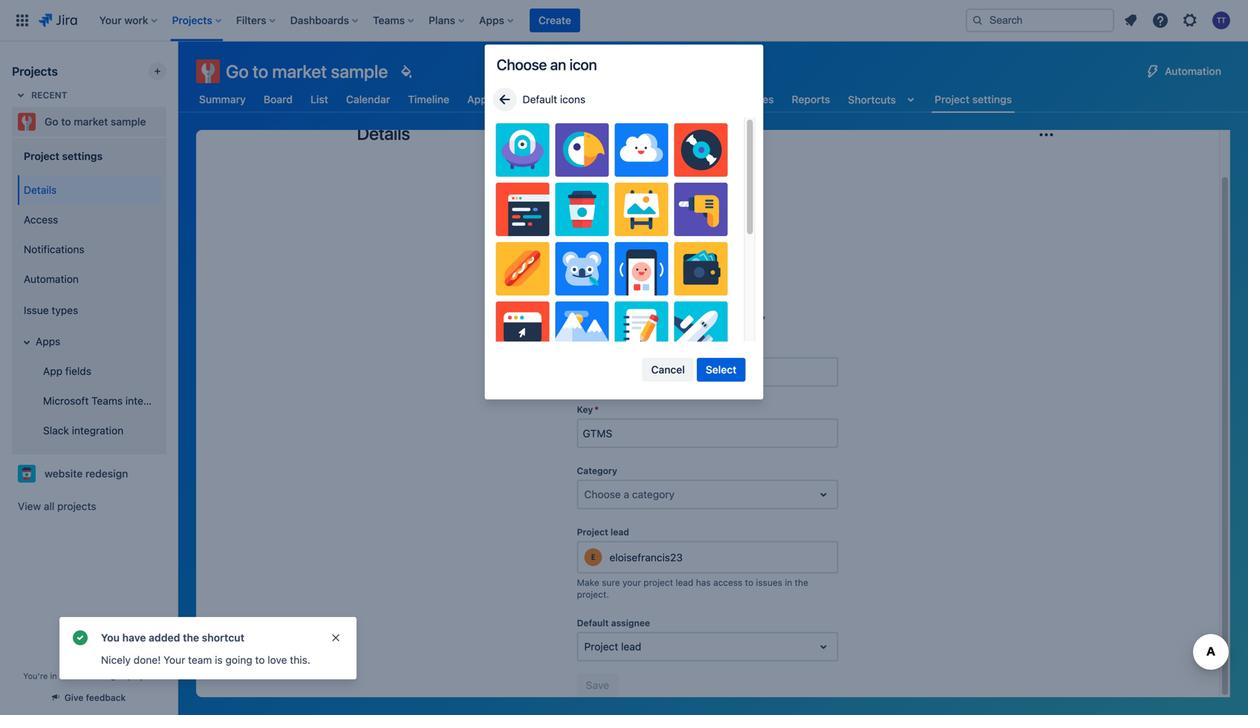 Task type: locate. For each thing, give the bounding box(es) containing it.
1 horizontal spatial in
[[785, 578, 792, 588]]

create button
[[530, 9, 580, 32]]

select a default avatar option group
[[493, 117, 755, 361]]

reports link
[[789, 86, 833, 113]]

done!
[[134, 654, 161, 667]]

go down recent
[[45, 116, 58, 128]]

1 horizontal spatial automation
[[1165, 65, 1222, 77]]

0 horizontal spatial an
[[550, 56, 566, 73]]

success image
[[71, 629, 89, 647]]

0 vertical spatial in
[[785, 578, 792, 588]]

summary
[[199, 93, 246, 106]]

0 horizontal spatial default
[[523, 93, 557, 106]]

go back image
[[496, 91, 514, 109]]

1 vertical spatial settings
[[62, 150, 103, 162]]

default left icons
[[523, 93, 557, 106]]

0 vertical spatial go
[[226, 61, 249, 82]]

0 horizontal spatial market
[[74, 116, 108, 128]]

microsoft
[[43, 395, 89, 407]]

reports
[[792, 93, 830, 106]]

icon inside button
[[718, 277, 738, 289]]

0 vertical spatial the
[[795, 578, 809, 588]]

an right "with"
[[712, 314, 722, 325]]

automation inside button
[[1165, 65, 1222, 77]]

notifications link
[[18, 235, 161, 265]]

2 horizontal spatial *
[[762, 314, 766, 325]]

lead up eloisefrancis23
[[611, 527, 629, 538]]

in
[[785, 578, 792, 588], [50, 672, 57, 681]]

1 vertical spatial default
[[577, 618, 609, 629]]

1 vertical spatial fields
[[65, 365, 91, 378]]

key *
[[577, 405, 599, 415]]

1 horizontal spatial a
[[624, 489, 629, 501]]

integration down microsoft teams integration link
[[72, 425, 123, 437]]

market up details link at the left top of page
[[74, 116, 108, 128]]

lead down assignee
[[621, 641, 642, 653]]

project.
[[577, 590, 609, 600]]

0 vertical spatial default
[[523, 93, 557, 106]]

sample
[[331, 61, 388, 82], [111, 116, 146, 128]]

slack integration link
[[27, 416, 161, 446]]

app fields link
[[27, 357, 161, 386]]

0 vertical spatial project
[[644, 578, 673, 588]]

go up summary
[[226, 61, 249, 82]]

project
[[935, 93, 970, 105], [24, 150, 59, 162], [577, 527, 608, 538], [584, 641, 618, 653]]

0 vertical spatial an
[[550, 56, 566, 73]]

1 horizontal spatial an
[[712, 314, 722, 325]]

settings
[[973, 93, 1012, 105], [62, 150, 103, 162]]

app fields
[[43, 365, 91, 378]]

details inside details link
[[24, 184, 57, 196]]

choose for choose a category
[[584, 489, 621, 501]]

project lead down default assignee
[[584, 641, 642, 653]]

0 vertical spatial integration
[[126, 395, 177, 407]]

1 vertical spatial integration
[[72, 425, 123, 437]]

project
[[644, 578, 673, 588], [128, 672, 155, 681]]

0 vertical spatial sample
[[331, 61, 388, 82]]

1 vertical spatial in
[[50, 672, 57, 681]]

default
[[523, 93, 557, 106], [577, 618, 609, 629]]

1 horizontal spatial go
[[226, 61, 249, 82]]

1 horizontal spatial default
[[577, 618, 609, 629]]

project settings
[[935, 93, 1012, 105], [24, 150, 103, 162]]

1 horizontal spatial project
[[644, 578, 673, 588]]

calendar link
[[343, 86, 393, 113]]

0 horizontal spatial the
[[183, 632, 199, 644]]

details
[[357, 123, 410, 144], [24, 184, 57, 196]]

choose an icon dialog
[[485, 45, 764, 400]]

integration
[[126, 395, 177, 407], [72, 425, 123, 437]]

project down done!
[[128, 672, 155, 681]]

go to market sample
[[226, 61, 388, 82], [45, 116, 146, 128]]

default inside choose an icon dialog
[[523, 93, 557, 106]]

slack integration
[[43, 425, 123, 437]]

1 horizontal spatial sample
[[331, 61, 388, 82]]

0 vertical spatial details
[[357, 123, 410, 144]]

0 horizontal spatial *
[[595, 405, 599, 415]]

a left team-
[[59, 672, 64, 681]]

0 horizontal spatial choose
[[497, 56, 547, 73]]

project right the "your"
[[644, 578, 673, 588]]

0 vertical spatial project lead
[[577, 527, 629, 538]]

details up access
[[24, 184, 57, 196]]

go to market sample link
[[12, 107, 161, 137]]

lead
[[611, 527, 629, 538], [676, 578, 694, 588], [621, 641, 642, 653]]

in right issues
[[785, 578, 792, 588]]

shortcut
[[202, 632, 245, 644]]

1 horizontal spatial the
[[795, 578, 809, 588]]

make
[[577, 578, 599, 588]]

the up team
[[183, 632, 199, 644]]

open image
[[815, 638, 833, 656]]

lead inside make sure your project lead has access to issues in the project.
[[676, 578, 694, 588]]

icon up new
[[570, 56, 597, 73]]

0 vertical spatial choose
[[497, 56, 547, 73]]

go to market sample down recent
[[45, 116, 146, 128]]

you
[[101, 632, 120, 644]]

integration right teams
[[126, 395, 177, 407]]

0 horizontal spatial project
[[128, 672, 155, 681]]

nicely
[[101, 654, 131, 667]]

market
[[272, 61, 327, 82], [74, 116, 108, 128]]

1 horizontal spatial fields
[[617, 314, 640, 325]]

automation button
[[1138, 59, 1231, 83]]

1 vertical spatial sample
[[111, 116, 146, 128]]

1 horizontal spatial market
[[272, 61, 327, 82]]

1 horizontal spatial integration
[[126, 395, 177, 407]]

1 vertical spatial market
[[74, 116, 108, 128]]

0 horizontal spatial a
[[59, 672, 64, 681]]

lead left has
[[676, 578, 694, 588]]

0 vertical spatial lead
[[611, 527, 629, 538]]

0 vertical spatial a
[[624, 489, 629, 501]]

1 vertical spatial project lead
[[584, 641, 642, 653]]

1 vertical spatial lead
[[676, 578, 694, 588]]

choose up go back icon
[[497, 56, 547, 73]]

select button
[[697, 358, 746, 382]]

is
[[215, 654, 223, 667]]

are
[[642, 314, 656, 325]]

* down required
[[604, 343, 608, 354]]

1 vertical spatial go
[[45, 116, 58, 128]]

group
[[15, 137, 177, 455], [15, 171, 177, 450], [642, 358, 746, 382]]

project avatar image
[[660, 165, 755, 260]]

primary element
[[9, 0, 954, 41]]

group containing details
[[15, 171, 177, 450]]

fields left are on the top of the page
[[617, 314, 640, 325]]

list link
[[308, 86, 331, 113]]

0 vertical spatial settings
[[973, 93, 1012, 105]]

0 horizontal spatial in
[[50, 672, 57, 681]]

icon
[[570, 56, 597, 73], [718, 277, 738, 289]]

to inside make sure your project lead has access to issues in the project.
[[745, 578, 754, 588]]

choose down category
[[584, 489, 621, 501]]

details down calendar "link"
[[357, 123, 410, 144]]

go
[[226, 61, 249, 82], [45, 116, 58, 128]]

1 horizontal spatial icon
[[718, 277, 738, 289]]

icon right 'change'
[[718, 277, 738, 289]]

0 horizontal spatial details
[[24, 184, 57, 196]]

0 horizontal spatial automation
[[24, 273, 79, 285]]

to left issues
[[745, 578, 754, 588]]

1 vertical spatial choose
[[584, 489, 621, 501]]

market inside go to market sample link
[[74, 116, 108, 128]]

to
[[253, 61, 268, 82], [61, 116, 71, 128], [745, 578, 754, 588], [255, 654, 265, 667]]

1 vertical spatial project settings
[[24, 150, 103, 162]]

in right you're
[[50, 672, 57, 681]]

the inside make sure your project lead has access to issues in the project.
[[795, 578, 809, 588]]

issue types
[[24, 304, 78, 317]]

default down project.
[[577, 618, 609, 629]]

0 horizontal spatial project settings
[[24, 150, 103, 162]]

microsoft teams integration link
[[27, 386, 177, 416]]

0 horizontal spatial icon
[[570, 56, 597, 73]]

1 horizontal spatial go to market sample
[[226, 61, 388, 82]]

1 vertical spatial automation
[[24, 273, 79, 285]]

0 vertical spatial icon
[[570, 56, 597, 73]]

automation right automation image
[[1165, 65, 1222, 77]]

go to market sample up list
[[226, 61, 388, 82]]

0 horizontal spatial go to market sample
[[45, 116, 146, 128]]

1 horizontal spatial *
[[604, 343, 608, 354]]

issues
[[743, 93, 774, 106]]

* right key
[[595, 405, 599, 415]]

* right 'asterisk'
[[762, 314, 766, 325]]

project lead
[[577, 527, 629, 538], [584, 641, 642, 653]]

a
[[624, 489, 629, 501], [59, 672, 64, 681]]

choose inside dialog
[[497, 56, 547, 73]]

collapse recent projects image
[[12, 86, 30, 104]]

1 vertical spatial details
[[24, 184, 57, 196]]

give
[[64, 693, 83, 703]]

access
[[24, 214, 58, 226]]

choose
[[497, 56, 547, 73], [584, 489, 621, 501]]

1 horizontal spatial choose
[[584, 489, 621, 501]]

fields inside group
[[65, 365, 91, 378]]

0 horizontal spatial fields
[[65, 365, 91, 378]]

0 vertical spatial automation
[[1165, 65, 1222, 77]]

fields right app
[[65, 365, 91, 378]]

you're in a team-managed project
[[23, 672, 155, 681]]

forms
[[534, 93, 565, 106]]

a left category on the right bottom of page
[[624, 489, 629, 501]]

project lead down choose a category
[[577, 527, 629, 538]]

the right issues
[[795, 578, 809, 588]]

select
[[706, 364, 737, 376]]

1 vertical spatial icon
[[718, 277, 738, 289]]

group containing cancel
[[642, 358, 746, 382]]

view
[[18, 500, 41, 513]]

project inside tab list
[[935, 93, 970, 105]]

0 vertical spatial project settings
[[935, 93, 1012, 105]]

jira image
[[39, 12, 77, 29], [39, 12, 77, 29]]

an
[[550, 56, 566, 73], [712, 314, 722, 325]]

all
[[44, 500, 54, 513]]

2 vertical spatial *
[[595, 405, 599, 415]]

1 horizontal spatial project settings
[[935, 93, 1012, 105]]

automation down notifications
[[24, 273, 79, 285]]

1 horizontal spatial details
[[357, 123, 410, 144]]

None field
[[579, 359, 837, 386], [579, 420, 837, 447], [579, 359, 837, 386], [579, 420, 837, 447]]

website
[[45, 468, 83, 480]]

tab list
[[187, 86, 1024, 113]]

market up list
[[272, 61, 327, 82]]

1 vertical spatial the
[[183, 632, 199, 644]]

managed
[[90, 672, 125, 681]]

this.
[[290, 654, 310, 667]]

0 vertical spatial fields
[[617, 314, 640, 325]]

added
[[149, 632, 180, 644]]

app
[[43, 365, 62, 378]]

board link
[[261, 86, 296, 113]]

an up default icons
[[550, 56, 566, 73]]

category
[[632, 489, 675, 501]]

change
[[677, 277, 715, 289]]

1 vertical spatial project
[[128, 672, 155, 681]]

*
[[762, 314, 766, 325], [604, 343, 608, 354], [595, 405, 599, 415]]

to down recent
[[61, 116, 71, 128]]

1 vertical spatial an
[[712, 314, 722, 325]]

default for default assignee
[[577, 618, 609, 629]]

in inside make sure your project lead has access to issues in the project.
[[785, 578, 792, 588]]



Task type: vqa. For each thing, say whether or not it's contained in the screenshot.
Editor full-width
no



Task type: describe. For each thing, give the bounding box(es) containing it.
icon inside dialog
[[570, 56, 597, 73]]

marked
[[658, 314, 690, 325]]

slack
[[43, 425, 69, 437]]

team-
[[66, 672, 90, 681]]

1 vertical spatial a
[[59, 672, 64, 681]]

an inside dialog
[[550, 56, 566, 73]]

feedback
[[86, 693, 126, 703]]

search image
[[972, 14, 984, 26]]

fields for required
[[617, 314, 640, 325]]

0 horizontal spatial sample
[[111, 116, 146, 128]]

has
[[696, 578, 711, 588]]

choose for choose an icon
[[497, 56, 547, 73]]

love
[[268, 654, 287, 667]]

details link
[[18, 175, 161, 205]]

timeline
[[408, 93, 450, 106]]

make sure your project lead has access to issues in the project.
[[577, 578, 809, 600]]

project inside group
[[24, 150, 59, 162]]

project inside make sure your project lead has access to issues in the project.
[[644, 578, 673, 588]]

0 vertical spatial *
[[762, 314, 766, 325]]

view all projects link
[[12, 493, 166, 520]]

teams
[[91, 395, 123, 407]]

website redesign
[[45, 468, 128, 480]]

calendar
[[346, 93, 390, 106]]

open image
[[815, 486, 833, 504]]

notifications
[[24, 243, 84, 256]]

redesign
[[85, 468, 128, 480]]

default icons
[[523, 93, 586, 106]]

have
[[122, 632, 146, 644]]

summary link
[[196, 86, 249, 113]]

automation link
[[18, 265, 161, 294]]

0 horizontal spatial settings
[[62, 150, 103, 162]]

change icon button
[[668, 272, 747, 295]]

microsoft teams integration
[[43, 395, 177, 407]]

to up board
[[253, 61, 268, 82]]

1 vertical spatial go to market sample
[[45, 116, 146, 128]]

eloisefrancis23
[[610, 552, 683, 564]]

access link
[[18, 205, 161, 235]]

asterisk
[[725, 314, 758, 325]]

0 horizontal spatial go
[[45, 116, 58, 128]]

issues link
[[740, 86, 777, 113]]

issue
[[24, 304, 49, 317]]

fields for app
[[65, 365, 91, 378]]

approvals
[[467, 93, 516, 106]]

give feedback
[[64, 693, 126, 703]]

to inside go to market sample link
[[61, 116, 71, 128]]

automation image
[[1144, 62, 1162, 80]]

choose an icon
[[497, 56, 597, 73]]

group inside choose an icon dialog
[[642, 358, 746, 382]]

with
[[692, 314, 710, 325]]

board
[[264, 93, 293, 106]]

default for default icons
[[523, 93, 557, 106]]

0 horizontal spatial integration
[[72, 425, 123, 437]]

timeline link
[[405, 86, 453, 113]]

Search field
[[966, 9, 1115, 32]]

give feedback button
[[44, 686, 135, 710]]

approvals link
[[464, 86, 519, 113]]

choose a category
[[584, 489, 675, 501]]

your
[[164, 654, 185, 667]]

icons
[[560, 93, 586, 106]]

apps
[[36, 336, 60, 348]]

0 vertical spatial market
[[272, 61, 327, 82]]

2 vertical spatial lead
[[621, 641, 642, 653]]

0 vertical spatial go to market sample
[[226, 61, 388, 82]]

website redesign link
[[12, 459, 161, 489]]

going
[[226, 654, 252, 667]]

automation inside group
[[24, 273, 79, 285]]

issues
[[756, 578, 783, 588]]

apps button
[[18, 327, 161, 357]]

issue types link
[[18, 294, 161, 327]]

your
[[623, 578, 641, 588]]

projects
[[12, 64, 58, 78]]

key
[[577, 405, 593, 415]]

assignee
[[611, 618, 650, 629]]

category
[[577, 466, 618, 476]]

1 vertical spatial *
[[604, 343, 608, 354]]

dismiss image
[[330, 632, 342, 644]]

1 horizontal spatial settings
[[973, 93, 1012, 105]]

tab list containing project settings
[[187, 86, 1024, 113]]

access
[[713, 578, 743, 588]]

default assignee
[[577, 618, 650, 629]]

you have added the shortcut
[[101, 632, 245, 644]]

required fields are marked with an asterisk *
[[577, 314, 766, 325]]

expand image
[[18, 334, 36, 351]]

you're
[[23, 672, 48, 681]]

sure
[[602, 578, 620, 588]]

new
[[574, 95, 594, 104]]

group containing project settings
[[15, 137, 177, 455]]

nicely done! your team is going to love this.
[[101, 654, 310, 667]]

projects
[[57, 500, 96, 513]]

required
[[577, 314, 615, 325]]

recent
[[31, 90, 67, 100]]

create
[[539, 14, 571, 26]]

to left love
[[255, 654, 265, 667]]

change icon
[[677, 277, 738, 289]]

cancel
[[651, 364, 685, 376]]

create banner
[[0, 0, 1248, 42]]

cancel button
[[642, 358, 694, 382]]

types
[[52, 304, 78, 317]]

view all projects
[[18, 500, 96, 513]]

team
[[188, 654, 212, 667]]



